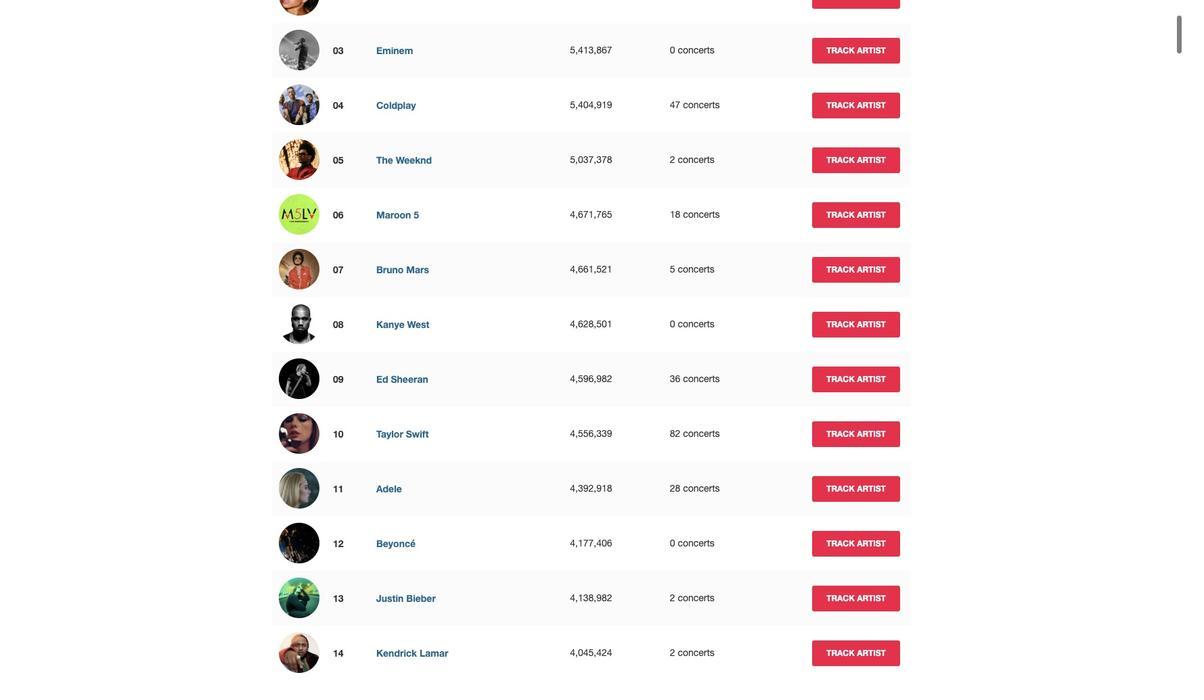 Task type: vqa. For each thing, say whether or not it's contained in the screenshot.


Task type: describe. For each thing, give the bounding box(es) containing it.
artist for kendrick lamar
[[857, 648, 886, 658]]

2 for kendrick lamar
[[670, 648, 675, 659]]

2 for justin bieber
[[670, 593, 675, 604]]

the weeknd
[[376, 154, 432, 166]]

track artist for beyoncé
[[827, 538, 886, 549]]

sheeran
[[391, 374, 428, 385]]

2 concerts for the weeknd
[[670, 154, 715, 165]]

maroon
[[376, 209, 411, 221]]

kanye west link
[[376, 319, 430, 330]]

09
[[333, 374, 344, 385]]

track artist button for ed sheeran
[[812, 367, 900, 392]]

track artist button for adele
[[812, 476, 900, 502]]

06
[[333, 209, 344, 221]]

concerts for ed sheeran
[[683, 374, 720, 384]]

track artist button for the weeknd
[[812, 147, 900, 173]]

track artist for justin bieber
[[827, 593, 886, 603]]

adele
[[376, 483, 402, 495]]

4,628,501
[[570, 319, 612, 330]]

4,045,424
[[570, 648, 612, 659]]

concerts for maroon 5
[[683, 209, 720, 220]]

justin
[[376, 593, 404, 604]]

artist for kanye west
[[857, 319, 886, 329]]

artist for adele
[[857, 484, 886, 494]]

kanye
[[376, 319, 405, 330]]

05
[[333, 154, 344, 166]]

concerts for adele
[[683, 483, 720, 494]]

47 concerts
[[670, 100, 720, 110]]

concerts for beyoncé
[[678, 538, 715, 549]]

kendrick lamar
[[376, 648, 448, 659]]

10
[[333, 428, 344, 440]]

5,404,919
[[570, 100, 612, 110]]

18 concerts
[[670, 209, 720, 220]]

concerts for the weeknd
[[678, 154, 715, 165]]

artist for ed sheeran
[[857, 374, 886, 384]]

track artist for kendrick lamar
[[827, 648, 886, 658]]

4,671,765
[[570, 209, 612, 220]]

0 for beyoncé
[[670, 538, 675, 549]]

coldplay link
[[376, 100, 416, 111]]

0 for kanye west
[[670, 319, 675, 330]]

west
[[407, 319, 430, 330]]

eminem link
[[376, 45, 413, 56]]

track for kanye west
[[827, 319, 855, 329]]

weeknd
[[396, 154, 432, 166]]

track for coldplay
[[827, 100, 855, 110]]

track artist for bruno mars
[[827, 264, 886, 274]]

0 for eminem
[[670, 45, 675, 56]]

swift
[[406, 428, 429, 440]]

4,392,918
[[570, 483, 612, 494]]

82
[[670, 428, 681, 439]]

concerts for taylor swift
[[683, 428, 720, 439]]

track for eminem
[[827, 45, 855, 55]]

1 vertical spatial 5
[[670, 264, 675, 275]]

08
[[333, 319, 344, 330]]

11
[[333, 483, 344, 495]]

47
[[670, 100, 681, 110]]

track artist for ed sheeran
[[827, 374, 886, 384]]

taylor swift
[[376, 428, 429, 440]]

artist for maroon 5
[[857, 210, 886, 220]]

beyoncé
[[376, 538, 416, 550]]

taylor
[[376, 428, 403, 440]]

concerts for coldplay
[[683, 100, 720, 110]]

4,556,339
[[570, 428, 612, 439]]

5 concerts
[[670, 264, 715, 275]]

artist for beyoncé
[[857, 538, 886, 549]]

82 concerts
[[670, 428, 720, 439]]

artist for taylor swift
[[857, 429, 886, 439]]

0 concerts for beyoncé
[[670, 538, 715, 549]]

track artist button for kanye west
[[812, 312, 900, 337]]

taylor swift link
[[376, 428, 429, 440]]

2 for the weeknd
[[670, 154, 675, 165]]

track artist for coldplay
[[827, 100, 886, 110]]

ed
[[376, 374, 388, 385]]

track artist for maroon 5
[[827, 210, 886, 220]]

track artist for taylor swift
[[827, 429, 886, 439]]

maroon 5
[[376, 209, 419, 221]]

18
[[670, 209, 681, 220]]

track artist button for eminem
[[812, 38, 900, 63]]

concerts for eminem
[[678, 45, 715, 56]]

track artist button for maroon 5
[[812, 202, 900, 228]]

track artist button for justin bieber
[[812, 586, 900, 612]]



Task type: locate. For each thing, give the bounding box(es) containing it.
0 horizontal spatial 5
[[414, 209, 419, 221]]

kendrick lamar link
[[376, 648, 448, 659]]

7 artist from the top
[[857, 374, 886, 384]]

7 track from the top
[[827, 374, 855, 384]]

0 concerts for kanye west
[[670, 319, 715, 330]]

5
[[414, 209, 419, 221], [670, 264, 675, 275]]

2 vertical spatial 2 concerts
[[670, 648, 715, 659]]

adele link
[[376, 483, 402, 495]]

artist for bruno mars
[[857, 264, 886, 274]]

1 2 concerts from the top
[[670, 154, 715, 165]]

2 vertical spatial 0 concerts
[[670, 538, 715, 549]]

1 horizontal spatial 5
[[670, 264, 675, 275]]

concerts
[[678, 45, 715, 56], [683, 100, 720, 110], [678, 154, 715, 165], [683, 209, 720, 220], [678, 264, 715, 275], [678, 319, 715, 330], [683, 374, 720, 384], [683, 428, 720, 439], [683, 483, 720, 494], [678, 538, 715, 549], [678, 593, 715, 604], [678, 648, 715, 659]]

artist
[[857, 45, 886, 55], [857, 100, 886, 110], [857, 155, 886, 165], [857, 210, 886, 220], [857, 264, 886, 274], [857, 319, 886, 329], [857, 374, 886, 384], [857, 429, 886, 439], [857, 484, 886, 494], [857, 538, 886, 549], [857, 593, 886, 603], [857, 648, 886, 658]]

9 artist from the top
[[857, 484, 886, 494]]

04
[[333, 100, 344, 111]]

0 vertical spatial 2 concerts
[[670, 154, 715, 165]]

6 track artist button from the top
[[812, 312, 900, 337]]

3 track artist button from the top
[[812, 147, 900, 173]]

mars
[[406, 264, 429, 276]]

0
[[670, 45, 675, 56], [670, 319, 675, 330], [670, 538, 675, 549]]

11 track from the top
[[827, 593, 855, 603]]

7 track artist button from the top
[[812, 367, 900, 392]]

8 artist from the top
[[857, 429, 886, 439]]

0 vertical spatial 5
[[414, 209, 419, 221]]

9 track from the top
[[827, 484, 855, 494]]

2 track artist button from the top
[[812, 92, 900, 118]]

4 artist from the top
[[857, 210, 886, 220]]

kendrick
[[376, 648, 417, 659]]

03
[[333, 45, 344, 56]]

7 track artist from the top
[[827, 374, 886, 384]]

track artist
[[827, 45, 886, 55], [827, 100, 886, 110], [827, 155, 886, 165], [827, 210, 886, 220], [827, 264, 886, 274], [827, 319, 886, 329], [827, 374, 886, 384], [827, 429, 886, 439], [827, 484, 886, 494], [827, 538, 886, 549], [827, 593, 886, 603], [827, 648, 886, 658]]

3 0 concerts from the top
[[670, 538, 715, 549]]

track for ed sheeran
[[827, 374, 855, 384]]

1 vertical spatial 2
[[670, 593, 675, 604]]

eminem
[[376, 45, 413, 56]]

1 2 from the top
[[670, 154, 675, 165]]

5 track from the top
[[827, 264, 855, 274]]

2 2 from the top
[[670, 593, 675, 604]]

beyoncé link
[[376, 538, 416, 550]]

0 concerts
[[670, 45, 715, 56], [670, 319, 715, 330], [670, 538, 715, 549]]

2 vertical spatial 2
[[670, 648, 675, 659]]

2
[[670, 154, 675, 165], [670, 593, 675, 604], [670, 648, 675, 659]]

coldplay
[[376, 100, 416, 111]]

the weeknd link
[[376, 154, 432, 166]]

1 vertical spatial 2 concerts
[[670, 593, 715, 604]]

0 concerts for eminem
[[670, 45, 715, 56]]

bruno mars
[[376, 264, 429, 276]]

concerts for bruno mars
[[678, 264, 715, 275]]

4,177,406
[[570, 538, 612, 549]]

5 artist from the top
[[857, 264, 886, 274]]

1 0 concerts from the top
[[670, 45, 715, 56]]

3 0 from the top
[[670, 538, 675, 549]]

bruno
[[376, 264, 404, 276]]

3 2 from the top
[[670, 648, 675, 659]]

6 track artist from the top
[[827, 319, 886, 329]]

3 track from the top
[[827, 155, 855, 165]]

track for the weeknd
[[827, 155, 855, 165]]

justin bieber
[[376, 593, 436, 604]]

2 2 concerts from the top
[[670, 593, 715, 604]]

0 concerts up 47 concerts
[[670, 45, 715, 56]]

10 track artist from the top
[[827, 538, 886, 549]]

track artist for the weeknd
[[827, 155, 886, 165]]

track artist button for coldplay
[[812, 92, 900, 118]]

track artist button for bruno mars
[[812, 257, 900, 283]]

1 track artist button from the top
[[812, 38, 900, 63]]

4,661,521
[[570, 264, 612, 275]]

2 vertical spatial 0
[[670, 538, 675, 549]]

concerts for justin bieber
[[678, 593, 715, 604]]

4 track artist button from the top
[[812, 202, 900, 228]]

11 track artist button from the top
[[812, 586, 900, 612]]

track artist for adele
[[827, 484, 886, 494]]

1 artist from the top
[[857, 45, 886, 55]]

2 artist from the top
[[857, 100, 886, 110]]

4,138,982
[[570, 593, 612, 604]]

3 2 concerts from the top
[[670, 648, 715, 659]]

track artist for eminem
[[827, 45, 886, 55]]

bruno mars link
[[376, 264, 429, 276]]

track for maroon 5
[[827, 210, 855, 220]]

11 artist from the top
[[857, 593, 886, 603]]

track artist button for kendrick lamar
[[812, 641, 900, 666]]

track for bruno mars
[[827, 264, 855, 274]]

10 artist from the top
[[857, 538, 886, 549]]

1 vertical spatial 0 concerts
[[670, 319, 715, 330]]

track
[[827, 45, 855, 55], [827, 100, 855, 110], [827, 155, 855, 165], [827, 210, 855, 220], [827, 264, 855, 274], [827, 319, 855, 329], [827, 374, 855, 384], [827, 429, 855, 439], [827, 484, 855, 494], [827, 538, 855, 549], [827, 593, 855, 603], [827, 648, 855, 658]]

2 track from the top
[[827, 100, 855, 110]]

0 up the "47"
[[670, 45, 675, 56]]

artist for the weeknd
[[857, 155, 886, 165]]

track artist button for beyoncé
[[812, 531, 900, 557]]

ed sheeran
[[376, 374, 428, 385]]

12 track artist from the top
[[827, 648, 886, 658]]

8 track artist from the top
[[827, 429, 886, 439]]

6 track from the top
[[827, 319, 855, 329]]

5 track artist button from the top
[[812, 257, 900, 283]]

0 up 36
[[670, 319, 675, 330]]

kanye west
[[376, 319, 430, 330]]

1 0 from the top
[[670, 45, 675, 56]]

5 down the 18
[[670, 264, 675, 275]]

1 track artist from the top
[[827, 45, 886, 55]]

concerts for kendrick lamar
[[678, 648, 715, 659]]

track for kendrick lamar
[[827, 648, 855, 658]]

track for taylor swift
[[827, 429, 855, 439]]

4 track artist from the top
[[827, 210, 886, 220]]

maroon 5 link
[[376, 209, 419, 221]]

lamar
[[420, 648, 448, 659]]

2 0 concerts from the top
[[670, 319, 715, 330]]

12
[[333, 538, 344, 550]]

14
[[333, 648, 344, 659]]

36
[[670, 374, 681, 384]]

1 track from the top
[[827, 45, 855, 55]]

0 vertical spatial 0
[[670, 45, 675, 56]]

3 artist from the top
[[857, 155, 886, 165]]

0 concerts down 5 concerts
[[670, 319, 715, 330]]

10 track from the top
[[827, 538, 855, 549]]

track artist button for taylor swift
[[812, 421, 900, 447]]

0 down 28
[[670, 538, 675, 549]]

28 concerts
[[670, 483, 720, 494]]

track artist for kanye west
[[827, 319, 886, 329]]

10 track artist button from the top
[[812, 531, 900, 557]]

07
[[333, 264, 344, 276]]

13
[[333, 593, 344, 604]]

track for beyoncé
[[827, 538, 855, 549]]

ed sheeran link
[[376, 374, 428, 385]]

bieber
[[406, 593, 436, 604]]

5,413,867
[[570, 45, 612, 56]]

2 0 from the top
[[670, 319, 675, 330]]

28
[[670, 483, 681, 494]]

track artist button
[[812, 38, 900, 63], [812, 92, 900, 118], [812, 147, 900, 173], [812, 202, 900, 228], [812, 257, 900, 283], [812, 312, 900, 337], [812, 367, 900, 392], [812, 421, 900, 447], [812, 476, 900, 502], [812, 531, 900, 557], [812, 586, 900, 612], [812, 641, 900, 666]]

11 track artist from the top
[[827, 593, 886, 603]]

12 track from the top
[[827, 648, 855, 658]]

8 track from the top
[[827, 429, 855, 439]]

0 concerts down 28 concerts
[[670, 538, 715, 549]]

track for adele
[[827, 484, 855, 494]]

5 track artist from the top
[[827, 264, 886, 274]]

2 concerts for justin bieber
[[670, 593, 715, 604]]

5,037,378
[[570, 154, 612, 165]]

1 vertical spatial 0
[[670, 319, 675, 330]]

track for justin bieber
[[827, 593, 855, 603]]

36 concerts
[[670, 374, 720, 384]]

12 artist from the top
[[857, 648, 886, 658]]

4,596,982
[[570, 374, 612, 384]]

2 concerts for kendrick lamar
[[670, 648, 715, 659]]

0 vertical spatial 2
[[670, 154, 675, 165]]

the
[[376, 154, 393, 166]]

justin bieber link
[[376, 593, 436, 604]]

artist for justin bieber
[[857, 593, 886, 603]]

4 track from the top
[[827, 210, 855, 220]]

3 track artist from the top
[[827, 155, 886, 165]]

9 track artist button from the top
[[812, 476, 900, 502]]

concerts for kanye west
[[678, 319, 715, 330]]

5 right maroon
[[414, 209, 419, 221]]

0 vertical spatial 0 concerts
[[670, 45, 715, 56]]

2 concerts
[[670, 154, 715, 165], [670, 593, 715, 604], [670, 648, 715, 659]]

6 artist from the top
[[857, 319, 886, 329]]

2 track artist from the top
[[827, 100, 886, 110]]

8 track artist button from the top
[[812, 421, 900, 447]]

artist for eminem
[[857, 45, 886, 55]]

artist for coldplay
[[857, 100, 886, 110]]

12 track artist button from the top
[[812, 641, 900, 666]]

9 track artist from the top
[[827, 484, 886, 494]]



